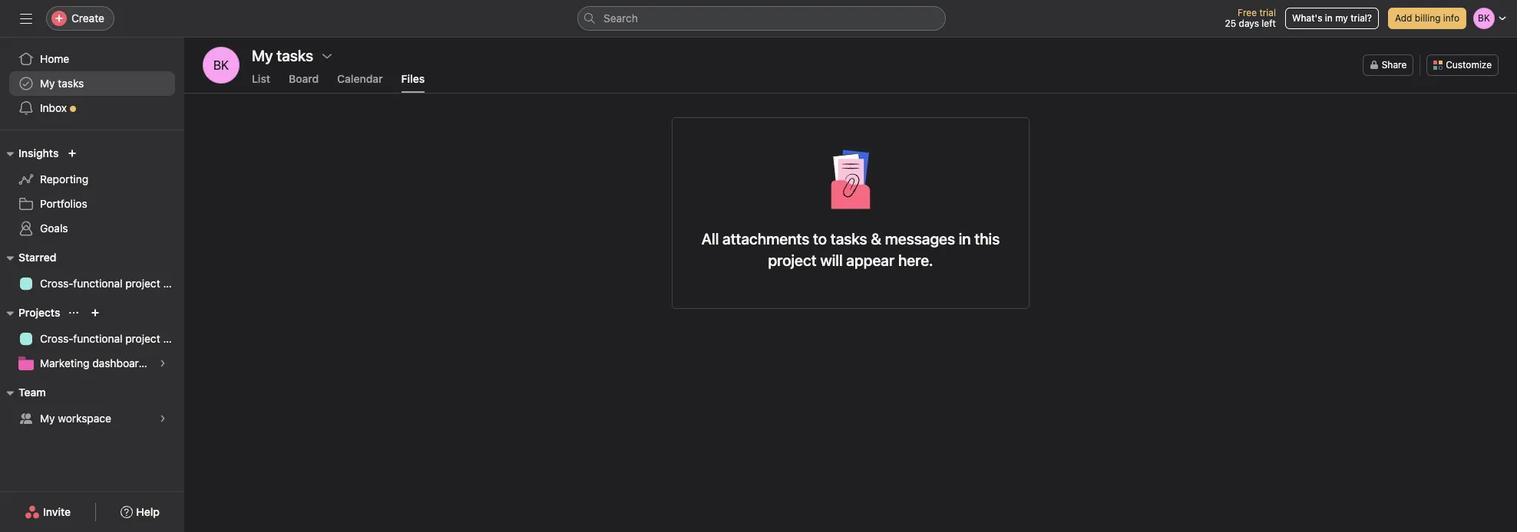 Task type: locate. For each thing, give the bounding box(es) containing it.
cross-functional project plan link up new project or portfolio image
[[9, 272, 184, 296]]

free trial 25 days left
[[1225, 7, 1276, 29]]

portfolios link
[[9, 192, 175, 217]]

functional
[[73, 277, 122, 290], [73, 332, 122, 346]]

starred
[[18, 251, 56, 264]]

project
[[768, 252, 817, 270], [125, 277, 160, 290], [125, 332, 160, 346]]

cross-functional project plan link inside starred element
[[9, 272, 184, 296]]

1 vertical spatial functional
[[73, 332, 122, 346]]

tasks down home
[[58, 77, 84, 90]]

cross-functional project plan link up marketing dashboards
[[9, 327, 184, 352]]

files
[[401, 72, 425, 85]]

what's
[[1292, 12, 1323, 24]]

new image
[[68, 149, 77, 158]]

messages
[[885, 230, 955, 248]]

1 vertical spatial project
[[125, 277, 160, 290]]

reporting link
[[9, 167, 175, 192]]

0 horizontal spatial tasks
[[58, 77, 84, 90]]

bk
[[213, 58, 229, 72]]

my inside the teams element
[[40, 412, 55, 425]]

starred button
[[0, 249, 56, 267]]

share
[[1382, 59, 1407, 71]]

cross- up "marketing"
[[40, 332, 73, 346]]

hide sidebar image
[[20, 12, 32, 25]]

0 vertical spatial cross-functional project plan link
[[9, 272, 184, 296]]

home link
[[9, 47, 175, 71]]

0 vertical spatial cross-functional project plan
[[40, 277, 184, 290]]

my workspace link
[[9, 407, 175, 432]]

project up see details, marketing dashboards 'image' at the left bottom of the page
[[125, 332, 160, 346]]

plan inside starred element
[[163, 277, 184, 290]]

tasks left "&"
[[831, 230, 867, 248]]

25
[[1225, 18, 1236, 29]]

plan inside projects element
[[163, 332, 184, 346]]

project inside starred element
[[125, 277, 160, 290]]

info
[[1443, 12, 1460, 24]]

projects button
[[0, 304, 60, 322]]

1 horizontal spatial tasks
[[831, 230, 867, 248]]

inbox link
[[9, 96, 175, 121]]

days
[[1239, 18, 1259, 29]]

cross-functional project plan inside starred element
[[40, 277, 184, 290]]

0 vertical spatial my
[[40, 77, 55, 90]]

functional inside starred element
[[73, 277, 122, 290]]

cross-
[[40, 277, 73, 290], [40, 332, 73, 346]]

0 vertical spatial project
[[768, 252, 817, 270]]

functional up new project or portfolio image
[[73, 277, 122, 290]]

my
[[1335, 12, 1348, 24]]

my tasks
[[252, 47, 313, 64]]

my for my workspace
[[40, 412, 55, 425]]

1 cross-functional project plan from the top
[[40, 277, 184, 290]]

1 horizontal spatial in
[[1325, 12, 1333, 24]]

functional inside projects element
[[73, 332, 122, 346]]

1 functional from the top
[[73, 277, 122, 290]]

cross-functional project plan link
[[9, 272, 184, 296], [9, 327, 184, 352]]

1 vertical spatial plan
[[163, 332, 184, 346]]

0 horizontal spatial in
[[959, 230, 971, 248]]

portfolios
[[40, 197, 87, 210]]

goals
[[40, 222, 68, 235]]

cross- down starred
[[40, 277, 73, 290]]

left
[[1262, 18, 1276, 29]]

functional for cross-functional project plan link within starred element
[[73, 277, 122, 290]]

0 vertical spatial tasks
[[58, 77, 84, 90]]

cross-functional project plan
[[40, 277, 184, 290], [40, 332, 184, 346]]

goals link
[[9, 217, 175, 241]]

see details, marketing dashboards image
[[158, 359, 167, 369]]

insights button
[[0, 144, 59, 163]]

project for cross-functional project plan link within starred element
[[125, 277, 160, 290]]

cross- for cross-functional project plan link inside projects element
[[40, 332, 73, 346]]

plan
[[163, 277, 184, 290], [163, 332, 184, 346]]

free
[[1238, 7, 1257, 18]]

cross-functional project plan up dashboards
[[40, 332, 184, 346]]

project down 'attachments'
[[768, 252, 817, 270]]

2 functional from the top
[[73, 332, 122, 346]]

cross- inside projects element
[[40, 332, 73, 346]]

2 cross-functional project plan link from the top
[[9, 327, 184, 352]]

1 vertical spatial in
[[959, 230, 971, 248]]

search button
[[577, 6, 946, 31]]

2 my from the top
[[40, 412, 55, 425]]

project down goals link
[[125, 277, 160, 290]]

cross- inside starred element
[[40, 277, 73, 290]]

files link
[[401, 72, 425, 93]]

in
[[1325, 12, 1333, 24], [959, 230, 971, 248]]

cross-functional project plan inside projects element
[[40, 332, 184, 346]]

in left this
[[959, 230, 971, 248]]

create button
[[46, 6, 114, 31]]

0 vertical spatial in
[[1325, 12, 1333, 24]]

list link
[[252, 72, 270, 93]]

my
[[40, 77, 55, 90], [40, 412, 55, 425]]

starred element
[[0, 244, 184, 299]]

1 vertical spatial cross-
[[40, 332, 73, 346]]

1 vertical spatial cross-functional project plan link
[[9, 327, 184, 352]]

2 cross- from the top
[[40, 332, 73, 346]]

new project or portfolio image
[[91, 309, 100, 318]]

2 cross-functional project plan from the top
[[40, 332, 184, 346]]

cross-functional project plan for cross-functional project plan link within starred element
[[40, 277, 184, 290]]

what's in my trial?
[[1292, 12, 1372, 24]]

1 cross- from the top
[[40, 277, 73, 290]]

teams element
[[0, 379, 184, 435]]

2 plan from the top
[[163, 332, 184, 346]]

1 vertical spatial cross-functional project plan
[[40, 332, 184, 346]]

1 my from the top
[[40, 77, 55, 90]]

board link
[[289, 72, 319, 93]]

plan for cross-functional project plan link inside projects element
[[163, 332, 184, 346]]

0 vertical spatial cross-
[[40, 277, 73, 290]]

functional up marketing dashboards
[[73, 332, 122, 346]]

1 cross-functional project plan link from the top
[[9, 272, 184, 296]]

1 vertical spatial my
[[40, 412, 55, 425]]

my workspace
[[40, 412, 111, 425]]

cross-functional project plan up new project or portfolio image
[[40, 277, 184, 290]]

1 vertical spatial tasks
[[831, 230, 867, 248]]

0 vertical spatial functional
[[73, 277, 122, 290]]

search
[[604, 12, 638, 25]]

1 plan from the top
[[163, 277, 184, 290]]

in inside button
[[1325, 12, 1333, 24]]

show options, current sort, top image
[[69, 309, 79, 318]]

in left my
[[1325, 12, 1333, 24]]

insights
[[18, 147, 59, 160]]

my down team
[[40, 412, 55, 425]]

my inside global element
[[40, 77, 55, 90]]

add billing info button
[[1388, 8, 1467, 29]]

marketing
[[40, 357, 89, 370]]

tasks
[[58, 77, 84, 90], [831, 230, 867, 248]]

2 vertical spatial project
[[125, 332, 160, 346]]

0 vertical spatial plan
[[163, 277, 184, 290]]

tasks inside all attachments to tasks & messages in this project will appear here.
[[831, 230, 867, 248]]

share button
[[1363, 55, 1414, 76]]

my up the inbox at the left top of page
[[40, 77, 55, 90]]

plan for cross-functional project plan link within starred element
[[163, 277, 184, 290]]



Task type: vqa. For each thing, say whether or not it's contained in the screenshot.
third "Completed" checkbox from the bottom of the page
no



Task type: describe. For each thing, give the bounding box(es) containing it.
trial
[[1260, 7, 1276, 18]]

marketing dashboards
[[40, 357, 151, 370]]

help button
[[111, 499, 170, 527]]

cross- for cross-functional project plan link within starred element
[[40, 277, 73, 290]]

global element
[[0, 38, 184, 130]]

all attachments to tasks & messages in this project will appear here.
[[702, 230, 1000, 270]]

customize button
[[1427, 55, 1499, 76]]

to
[[813, 230, 827, 248]]

customize
[[1446, 59, 1492, 71]]

my tasks link
[[9, 71, 175, 96]]

inbox
[[40, 101, 67, 114]]

team button
[[0, 384, 46, 402]]

invite
[[43, 506, 71, 519]]

see details, my workspace image
[[158, 415, 167, 424]]

add
[[1395, 12, 1412, 24]]

in inside all attachments to tasks & messages in this project will appear here.
[[959, 230, 971, 248]]

this
[[975, 230, 1000, 248]]

project for cross-functional project plan link inside projects element
[[125, 332, 160, 346]]

dashboards
[[92, 357, 151, 370]]

team
[[18, 386, 46, 399]]

marketing dashboards link
[[9, 352, 175, 376]]

search list box
[[577, 6, 946, 31]]

will
[[820, 252, 843, 270]]

workspace
[[58, 412, 111, 425]]

insights element
[[0, 140, 184, 244]]

what's in my trial? button
[[1285, 8, 1379, 29]]

reporting
[[40, 173, 88, 186]]

projects
[[18, 306, 60, 319]]

billing
[[1415, 12, 1441, 24]]

invite button
[[15, 499, 81, 527]]

board
[[289, 72, 319, 85]]

projects element
[[0, 299, 184, 379]]

functional for cross-functional project plan link inside projects element
[[73, 332, 122, 346]]

create
[[71, 12, 104, 25]]

trial?
[[1351, 12, 1372, 24]]

home
[[40, 52, 69, 65]]

list
[[252, 72, 270, 85]]

help
[[136, 506, 160, 519]]

all
[[702, 230, 719, 248]]

bk button
[[203, 47, 240, 84]]

calendar link
[[337, 72, 383, 93]]

tasks inside global element
[[58, 77, 84, 90]]

my for my tasks
[[40, 77, 55, 90]]

show options image
[[321, 50, 333, 62]]

&
[[871, 230, 882, 248]]

appear here.
[[846, 252, 933, 270]]

cross-functional project plan for cross-functional project plan link inside projects element
[[40, 332, 184, 346]]

my tasks
[[40, 77, 84, 90]]

project inside all attachments to tasks & messages in this project will appear here.
[[768, 252, 817, 270]]

attachments
[[723, 230, 810, 248]]

cross-functional project plan link inside projects element
[[9, 327, 184, 352]]

calendar
[[337, 72, 383, 85]]

add billing info
[[1395, 12, 1460, 24]]



